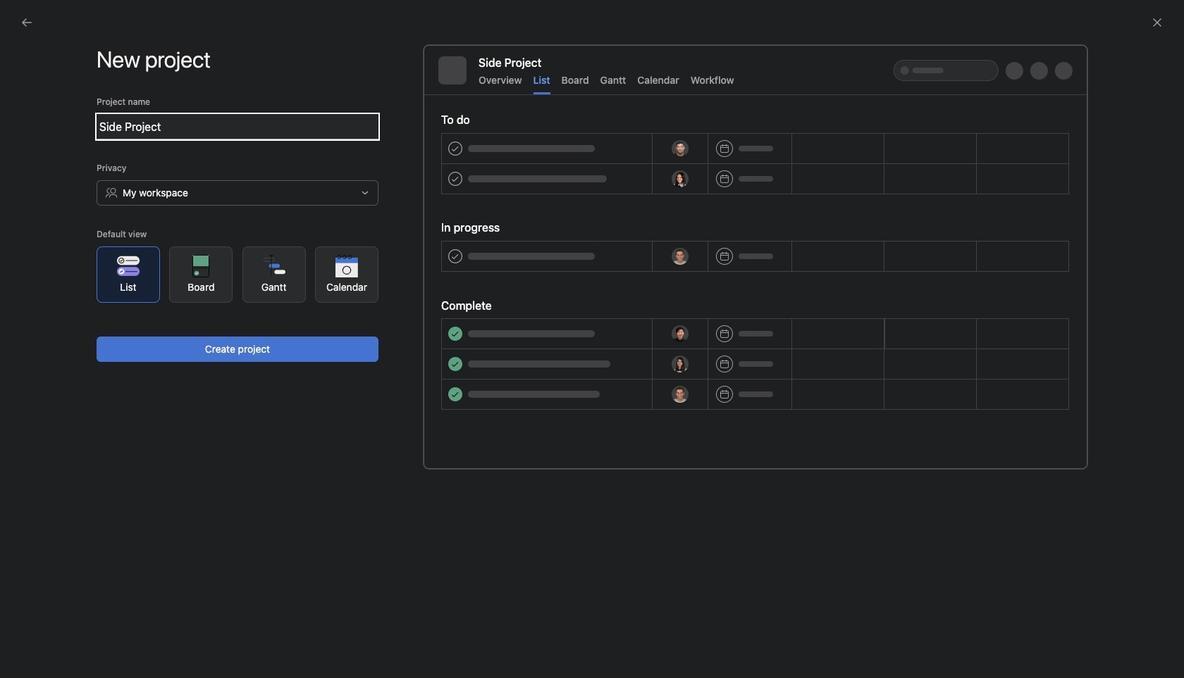 Task type: vqa. For each thing, say whether or not it's contained in the screenshot.
second Cross- from the top of the page
no



Task type: locate. For each thing, give the bounding box(es) containing it.
close image
[[1152, 17, 1163, 28]]

list item
[[700, 244, 891, 287], [254, 296, 671, 321]]

list box
[[426, 6, 764, 28]]

projects element
[[0, 275, 169, 326]]

1 horizontal spatial list item
[[700, 244, 891, 287]]

list image
[[905, 257, 922, 274]]

0 vertical spatial list item
[[700, 244, 891, 287]]

1 vertical spatial list item
[[254, 296, 671, 321]]

None text field
[[97, 114, 378, 140]]

teams element
[[0, 326, 169, 376]]

0 horizontal spatial list item
[[254, 296, 671, 321]]



Task type: describe. For each thing, give the bounding box(es) containing it.
starred element
[[0, 224, 169, 275]]

this is a preview of your project image
[[424, 45, 1087, 469]]

hide sidebar image
[[18, 11, 30, 23]]

go back image
[[21, 17, 32, 28]]

global element
[[0, 35, 169, 119]]

add profile photo image
[[271, 210, 305, 244]]



